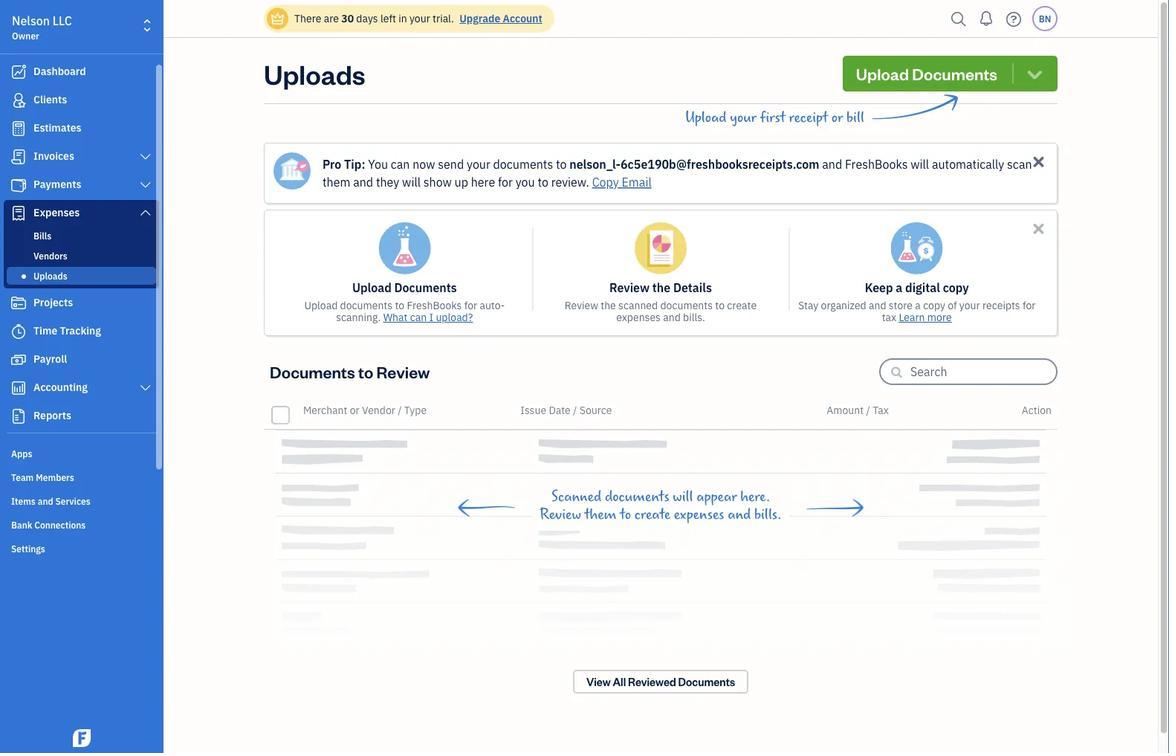 Task type: describe. For each thing, give the bounding box(es) containing it.
projects link
[[4, 290, 159, 317]]

invoice image
[[10, 149, 28, 164]]

all
[[613, 675, 626, 689]]

owner
[[12, 30, 39, 42]]

1 horizontal spatial the
[[653, 280, 671, 296]]

tax button
[[873, 403, 889, 417]]

keep a digital copy
[[865, 280, 969, 296]]

1 close image from the top
[[1030, 153, 1047, 170]]

estimate image
[[10, 121, 28, 136]]

more
[[928, 310, 952, 324]]

documents inside scanned documents will appear here. review them to create expenses and bills.
[[605, 488, 670, 505]]

uploads link
[[7, 267, 156, 285]]

reviewed
[[628, 675, 676, 689]]

documents up you
[[493, 156, 553, 172]]

tax
[[882, 310, 897, 324]]

merchant or vendor / type
[[303, 403, 427, 417]]

receipt
[[789, 109, 828, 126]]

documents right reviewed
[[678, 675, 735, 689]]

chevron large down image
[[139, 382, 152, 394]]

dashboard
[[33, 64, 86, 78]]

go to help image
[[1002, 8, 1026, 30]]

expense image
[[10, 206, 28, 221]]

your up "here"
[[467, 156, 491, 172]]

stay organized and store a copy of your receipts for tax
[[798, 298, 1036, 324]]

to inside the and freshbooks will automatically scan them and they will show up here for you to review.
[[538, 174, 549, 190]]

expenses
[[33, 206, 80, 219]]

you
[[368, 156, 388, 172]]

freshbooks inside the and freshbooks will automatically scan them and they will show up here for you to review.
[[845, 156, 908, 172]]

days
[[356, 12, 378, 25]]

they
[[376, 174, 399, 190]]

copy
[[592, 174, 619, 190]]

0 horizontal spatial will
[[402, 174, 421, 190]]

pro tip: you can now send your documents to nelson_l-6c5e190b@freshbooksreceipts.com
[[323, 156, 820, 172]]

review left scanned
[[565, 298, 598, 312]]

project image
[[10, 296, 28, 311]]

items
[[11, 495, 36, 507]]

freshbooks inside "upload documents to freshbooks for auto- scanning."
[[407, 298, 462, 312]]

there are 30 days left in your trial. upgrade account
[[294, 12, 543, 25]]

client image
[[10, 93, 28, 108]]

first
[[760, 109, 786, 126]]

time
[[33, 324, 57, 338]]

review inside scanned documents will appear here. review them to create expenses and bills.
[[540, 506, 581, 523]]

issue date button
[[521, 403, 571, 417]]

and down tip:
[[353, 174, 373, 190]]

search image
[[947, 8, 971, 30]]

to inside review the details review the scanned documents to create expenses and bills.
[[715, 298, 725, 312]]

type button
[[404, 403, 427, 417]]

up
[[455, 174, 468, 190]]

nelson
[[12, 13, 50, 29]]

type
[[404, 403, 427, 417]]

learn
[[899, 310, 925, 324]]

bills. for scanned documents will appear here. review them to create expenses and bills.
[[754, 506, 782, 523]]

main element
[[0, 0, 201, 753]]

store
[[889, 298, 913, 312]]

for inside stay organized and store a copy of your receipts for tax
[[1023, 298, 1036, 312]]

reports link
[[4, 403, 159, 430]]

and down receipt
[[822, 156, 842, 172]]

chevron large down image for expenses
[[139, 207, 152, 219]]

for inside the and freshbooks will automatically scan them and they will show up here for you to review.
[[498, 174, 513, 190]]

create for will
[[635, 506, 671, 523]]

trial.
[[433, 12, 454, 25]]

view
[[586, 675, 611, 689]]

for inside "upload documents to freshbooks for auto- scanning."
[[464, 298, 477, 312]]

6c5e190b@freshbooksreceipts.com
[[621, 156, 820, 172]]

amount button
[[827, 403, 864, 417]]

account
[[503, 12, 543, 25]]

0 vertical spatial a
[[896, 280, 903, 296]]

copy email
[[592, 174, 652, 190]]

accounting
[[33, 380, 88, 394]]

send
[[438, 156, 464, 172]]

issue
[[521, 403, 546, 417]]

1 vertical spatial the
[[601, 298, 616, 312]]

documents up merchant
[[270, 361, 355, 382]]

clients link
[[4, 87, 159, 114]]

upload documents image
[[378, 222, 431, 274]]

will for and
[[911, 156, 929, 172]]

0 vertical spatial uploads
[[264, 56, 365, 91]]

estimates link
[[4, 115, 159, 142]]

upload up 6c5e190b@freshbooksreceipts.com
[[685, 109, 727, 126]]

them inside the and freshbooks will automatically scan them and they will show up here for you to review.
[[323, 174, 350, 190]]

auto-
[[480, 298, 505, 312]]

email
[[622, 174, 652, 190]]

you
[[516, 174, 535, 190]]

bank connections
[[11, 519, 86, 531]]

review the details image
[[635, 222, 687, 274]]

show
[[424, 174, 452, 190]]

bills link
[[7, 227, 156, 245]]

date
[[549, 403, 571, 417]]

tracking
[[60, 324, 101, 338]]

payments link
[[4, 172, 159, 198]]

apps link
[[4, 442, 159, 464]]

llc
[[53, 13, 72, 29]]

settings
[[11, 543, 45, 555]]

copy email button
[[592, 173, 652, 191]]

freshbooks image
[[70, 729, 94, 747]]

learn more
[[899, 310, 952, 324]]

upload your first receipt or bill
[[685, 109, 865, 126]]

documents inside "upload documents to freshbooks for auto- scanning."
[[340, 298, 393, 312]]

details
[[673, 280, 712, 296]]

and inside items and services link
[[38, 495, 53, 507]]

chevron large down image for payments
[[139, 179, 152, 191]]

nelson llc owner
[[12, 13, 72, 42]]

accounting link
[[4, 375, 159, 401]]

upload documents button
[[843, 56, 1058, 91]]

and inside stay organized and store a copy of your receipts for tax
[[869, 298, 887, 312]]

left
[[381, 12, 396, 25]]

will for scanned
[[673, 488, 693, 505]]

tip:
[[344, 156, 365, 172]]

there
[[294, 12, 321, 25]]

settings link
[[4, 537, 159, 559]]

documents up what can i upload?
[[394, 280, 457, 296]]

2 close image from the top
[[1030, 220, 1047, 237]]



Task type: vqa. For each thing, say whether or not it's contained in the screenshot.
Other to the middle
no



Task type: locate. For each thing, give the bounding box(es) containing it.
0 horizontal spatial freshbooks
[[407, 298, 462, 312]]

upload documents down search image at the right top of page
[[856, 63, 998, 84]]

them inside scanned documents will appear here. review them to create expenses and bills.
[[585, 506, 617, 523]]

team
[[11, 471, 34, 483]]

issue date / source
[[521, 403, 612, 417]]

uploads down vendors at top left
[[33, 270, 67, 282]]

a up store
[[896, 280, 903, 296]]

copy left of
[[923, 298, 946, 312]]

1 chevron large down image from the top
[[139, 151, 152, 163]]

and down here.
[[728, 506, 751, 523]]

report image
[[10, 409, 28, 424]]

keep
[[865, 280, 893, 296]]

1 horizontal spatial uploads
[[264, 56, 365, 91]]

chevron large down image inside the payments link
[[139, 179, 152, 191]]

them
[[323, 174, 350, 190], [585, 506, 617, 523]]

documents down search image at the right top of page
[[912, 63, 998, 84]]

upload up the bill
[[856, 63, 909, 84]]

for right 'receipts' at right
[[1023, 298, 1036, 312]]

a right store
[[915, 298, 921, 312]]

0 vertical spatial expenses
[[616, 310, 661, 324]]

bill
[[847, 109, 865, 126]]

merchant or vendor button
[[303, 403, 395, 417]]

for left you
[[498, 174, 513, 190]]

bills. down here.
[[754, 506, 782, 523]]

will left automatically
[[911, 156, 929, 172]]

stay
[[798, 298, 819, 312]]

tax
[[873, 403, 889, 417]]

your inside stay organized and store a copy of your receipts for tax
[[960, 298, 980, 312]]

0 horizontal spatial bills.
[[683, 310, 705, 324]]

chevron large down image up bills link
[[139, 207, 152, 219]]

0 vertical spatial upload documents
[[856, 63, 998, 84]]

0 vertical spatial close image
[[1030, 153, 1047, 170]]

1 horizontal spatial or
[[832, 109, 843, 126]]

upload documents button
[[843, 56, 1058, 91]]

0 vertical spatial bills.
[[683, 310, 705, 324]]

1 horizontal spatial bills.
[[754, 506, 782, 523]]

for
[[498, 174, 513, 190], [464, 298, 477, 312], [1023, 298, 1036, 312]]

upgrade account link
[[457, 12, 543, 25]]

organized
[[821, 298, 867, 312]]

0 vertical spatial the
[[653, 280, 671, 296]]

a inside stay organized and store a copy of your receipts for tax
[[915, 298, 921, 312]]

payroll
[[33, 352, 67, 366]]

bills
[[33, 230, 51, 242]]

will
[[911, 156, 929, 172], [402, 174, 421, 190], [673, 488, 693, 505]]

0 vertical spatial copy
[[943, 280, 969, 296]]

your right of
[[960, 298, 980, 312]]

0 horizontal spatial upload documents
[[352, 280, 457, 296]]

your
[[410, 12, 430, 25], [730, 109, 757, 126], [467, 156, 491, 172], [960, 298, 980, 312]]

them down scanned
[[585, 506, 617, 523]]

2 horizontal spatial will
[[911, 156, 929, 172]]

bn button
[[1033, 6, 1058, 31]]

amount / tax
[[827, 403, 889, 417]]

copy
[[943, 280, 969, 296], [923, 298, 946, 312]]

copy inside stay organized and store a copy of your receipts for tax
[[923, 298, 946, 312]]

create inside review the details review the scanned documents to create expenses and bills.
[[727, 298, 757, 312]]

of
[[948, 298, 957, 312]]

expenses inside scanned documents will appear here. review them to create expenses and bills.
[[674, 506, 724, 523]]

expenses inside review the details review the scanned documents to create expenses and bills.
[[616, 310, 661, 324]]

the up scanned
[[653, 280, 671, 296]]

bills. down "details"
[[683, 310, 705, 324]]

/ left type
[[398, 403, 402, 417]]

items and services link
[[4, 489, 159, 511]]

1 horizontal spatial /
[[573, 403, 577, 417]]

and right items
[[38, 495, 53, 507]]

will left 'appear'
[[673, 488, 693, 505]]

clients
[[33, 93, 67, 106]]

expenses down 'appear'
[[674, 506, 724, 523]]

and down the keep on the top of the page
[[869, 298, 887, 312]]

create for details
[[727, 298, 757, 312]]

bills. inside scanned documents will appear here. review them to create expenses and bills.
[[754, 506, 782, 523]]

source
[[580, 403, 612, 417]]

vendors
[[33, 250, 67, 262]]

documents to review
[[270, 361, 430, 382]]

and inside review the details review the scanned documents to create expenses and bills.
[[663, 310, 681, 324]]

what
[[383, 310, 408, 324]]

them down pro on the left of page
[[323, 174, 350, 190]]

1 horizontal spatial them
[[585, 506, 617, 523]]

scan
[[1007, 156, 1032, 172]]

pro
[[323, 156, 341, 172]]

money image
[[10, 352, 28, 367]]

time tracking link
[[4, 318, 159, 345]]

0 vertical spatial create
[[727, 298, 757, 312]]

2 horizontal spatial for
[[1023, 298, 1036, 312]]

documents down "details"
[[660, 298, 713, 312]]

copy up of
[[943, 280, 969, 296]]

upgrade
[[460, 12, 501, 25]]

the left scanned
[[601, 298, 616, 312]]

0 horizontal spatial for
[[464, 298, 477, 312]]

what can i upload?
[[383, 310, 473, 324]]

will down now
[[402, 174, 421, 190]]

0 vertical spatial freshbooks
[[845, 156, 908, 172]]

1 vertical spatial chevron large down image
[[139, 179, 152, 191]]

chevron large down image
[[139, 151, 152, 163], [139, 179, 152, 191], [139, 207, 152, 219]]

0 horizontal spatial create
[[635, 506, 671, 523]]

your right in
[[410, 12, 430, 25]]

for left auto-
[[464, 298, 477, 312]]

or left vendor
[[350, 403, 360, 417]]

review the details review the scanned documents to create expenses and bills.
[[565, 280, 757, 324]]

1 vertical spatial uploads
[[33, 270, 67, 282]]

uploads inside main element
[[33, 270, 67, 282]]

2 vertical spatial will
[[673, 488, 693, 505]]

1 vertical spatial a
[[915, 298, 921, 312]]

review up the type button
[[377, 361, 430, 382]]

to inside scanned documents will appear here. review them to create expenses and bills.
[[620, 506, 631, 523]]

1 vertical spatial close image
[[1030, 220, 1047, 237]]

1 horizontal spatial expenses
[[674, 506, 724, 523]]

chevrondown image
[[1025, 63, 1045, 84]]

time tracking
[[33, 324, 101, 338]]

scanned documents will appear here. review them to create expenses and bills.
[[540, 488, 782, 523]]

1 vertical spatial or
[[350, 403, 360, 417]]

upload
[[856, 63, 909, 84], [685, 109, 727, 126], [352, 280, 392, 296], [304, 298, 338, 312]]

vendors link
[[7, 247, 156, 265]]

documents inside button
[[912, 63, 998, 84]]

0 horizontal spatial /
[[398, 403, 402, 417]]

documents left i at left top
[[340, 298, 393, 312]]

1 horizontal spatial for
[[498, 174, 513, 190]]

documents inside review the details review the scanned documents to create expenses and bills.
[[660, 298, 713, 312]]

upload up documents to review
[[304, 298, 338, 312]]

expenses for the
[[616, 310, 661, 324]]

review
[[610, 280, 650, 296], [565, 298, 598, 312], [377, 361, 430, 382], [540, 506, 581, 523]]

payment image
[[10, 178, 28, 193]]

to inside "upload documents to freshbooks for auto- scanning."
[[395, 298, 404, 312]]

chevron large down image for invoices
[[139, 151, 152, 163]]

upload up "scanning."
[[352, 280, 392, 296]]

items and services
[[11, 495, 90, 507]]

1 vertical spatial copy
[[923, 298, 946, 312]]

chevron large down image up "expenses" link at the left of page
[[139, 179, 152, 191]]

documents right scanned
[[605, 488, 670, 505]]

in
[[399, 12, 407, 25]]

timer image
[[10, 324, 28, 339]]

chevron large down image up the payments link
[[139, 151, 152, 163]]

and inside scanned documents will appear here. review them to create expenses and bills.
[[728, 506, 751, 523]]

1 vertical spatial them
[[585, 506, 617, 523]]

0 vertical spatial or
[[832, 109, 843, 126]]

bank
[[11, 519, 32, 531]]

close image
[[1030, 153, 1047, 170], [1030, 220, 1047, 237]]

0 horizontal spatial the
[[601, 298, 616, 312]]

expenses for documents
[[674, 506, 724, 523]]

1 vertical spatial can
[[410, 310, 427, 324]]

expenses
[[616, 310, 661, 324], [674, 506, 724, 523]]

invoices
[[33, 149, 74, 163]]

0 vertical spatial them
[[323, 174, 350, 190]]

payroll link
[[4, 346, 159, 373]]

vendor
[[362, 403, 395, 417]]

bills. for review the details review the scanned documents to create expenses and bills.
[[683, 310, 705, 324]]

upload?
[[436, 310, 473, 324]]

0 horizontal spatial or
[[350, 403, 360, 417]]

1 / from the left
[[398, 403, 402, 417]]

0 horizontal spatial uploads
[[33, 270, 67, 282]]

dashboard image
[[10, 65, 28, 80]]

1 vertical spatial will
[[402, 174, 421, 190]]

upload documents up "upload documents to freshbooks for auto- scanning." on the left of the page
[[352, 280, 457, 296]]

uploads
[[264, 56, 365, 91], [33, 270, 67, 282]]

2 vertical spatial chevron large down image
[[139, 207, 152, 219]]

1 vertical spatial expenses
[[674, 506, 724, 523]]

1 horizontal spatial freshbooks
[[845, 156, 908, 172]]

i
[[429, 310, 434, 324]]

action
[[1022, 403, 1052, 417]]

your left "first"
[[730, 109, 757, 126]]

upload inside "upload documents to freshbooks for auto- scanning."
[[304, 298, 338, 312]]

crown image
[[270, 11, 285, 26]]

bank connections link
[[4, 513, 159, 535]]

2 / from the left
[[573, 403, 577, 417]]

0 vertical spatial will
[[911, 156, 929, 172]]

services
[[55, 495, 90, 507]]

1 horizontal spatial will
[[673, 488, 693, 505]]

1 vertical spatial upload documents
[[352, 280, 457, 296]]

chart image
[[10, 381, 28, 395]]

documents
[[493, 156, 553, 172], [340, 298, 393, 312], [660, 298, 713, 312], [605, 488, 670, 505]]

invoices link
[[4, 143, 159, 170]]

estimates
[[33, 121, 81, 135]]

team members link
[[4, 465, 159, 488]]

can left i at left top
[[410, 310, 427, 324]]

1 horizontal spatial a
[[915, 298, 921, 312]]

amount
[[827, 403, 864, 417]]

are
[[324, 12, 339, 25]]

/ right date
[[573, 403, 577, 417]]

0 vertical spatial chevron large down image
[[139, 151, 152, 163]]

3 chevron large down image from the top
[[139, 207, 152, 219]]

/ left tax
[[866, 403, 870, 417]]

and
[[822, 156, 842, 172], [353, 174, 373, 190], [869, 298, 887, 312], [663, 310, 681, 324], [38, 495, 53, 507], [728, 506, 751, 523]]

0 horizontal spatial a
[[896, 280, 903, 296]]

Search text field
[[911, 360, 1056, 384]]

create inside scanned documents will appear here. review them to create expenses and bills.
[[635, 506, 671, 523]]

0 horizontal spatial them
[[323, 174, 350, 190]]

expenses down review the details image
[[616, 310, 661, 324]]

close image down scan
[[1030, 220, 1047, 237]]

1 vertical spatial bills.
[[754, 506, 782, 523]]

apps
[[11, 448, 32, 459]]

source button
[[580, 403, 612, 417]]

or
[[832, 109, 843, 126], [350, 403, 360, 417]]

upload documents inside upload documents button
[[856, 63, 998, 84]]

digital
[[906, 280, 940, 296]]

bills. inside review the details review the scanned documents to create expenses and bills.
[[683, 310, 705, 324]]

1 vertical spatial freshbooks
[[407, 298, 462, 312]]

view all reviewed documents link
[[573, 670, 749, 694]]

the
[[653, 280, 671, 296], [601, 298, 616, 312]]

0 vertical spatial can
[[391, 156, 410, 172]]

notifications image
[[975, 4, 998, 33]]

1 horizontal spatial upload documents
[[856, 63, 998, 84]]

and right scanned
[[663, 310, 681, 324]]

documents
[[912, 63, 998, 84], [394, 280, 457, 296], [270, 361, 355, 382], [678, 675, 735, 689]]

3 / from the left
[[866, 403, 870, 417]]

2 chevron large down image from the top
[[139, 179, 152, 191]]

1 vertical spatial create
[[635, 506, 671, 523]]

1 horizontal spatial create
[[727, 298, 757, 312]]

automatically
[[932, 156, 1005, 172]]

keep a digital copy image
[[891, 222, 943, 274]]

upload documents to freshbooks for auto- scanning.
[[304, 298, 505, 324]]

to
[[556, 156, 567, 172], [538, 174, 549, 190], [395, 298, 404, 312], [715, 298, 725, 312], [358, 361, 373, 382], [620, 506, 631, 523]]

will inside scanned documents will appear here. review them to create expenses and bills.
[[673, 488, 693, 505]]

review down scanned
[[540, 506, 581, 523]]

uploads down the there
[[264, 56, 365, 91]]

projects
[[33, 296, 73, 309]]

review up scanned
[[610, 280, 650, 296]]

here
[[471, 174, 495, 190]]

2 horizontal spatial /
[[866, 403, 870, 417]]

team members
[[11, 471, 74, 483]]

close image right automatically
[[1030, 153, 1047, 170]]

or left the bill
[[832, 109, 843, 126]]

expenses link
[[4, 200, 159, 227]]

can up the they at the top
[[391, 156, 410, 172]]

0 horizontal spatial expenses
[[616, 310, 661, 324]]

upload inside button
[[856, 63, 909, 84]]



